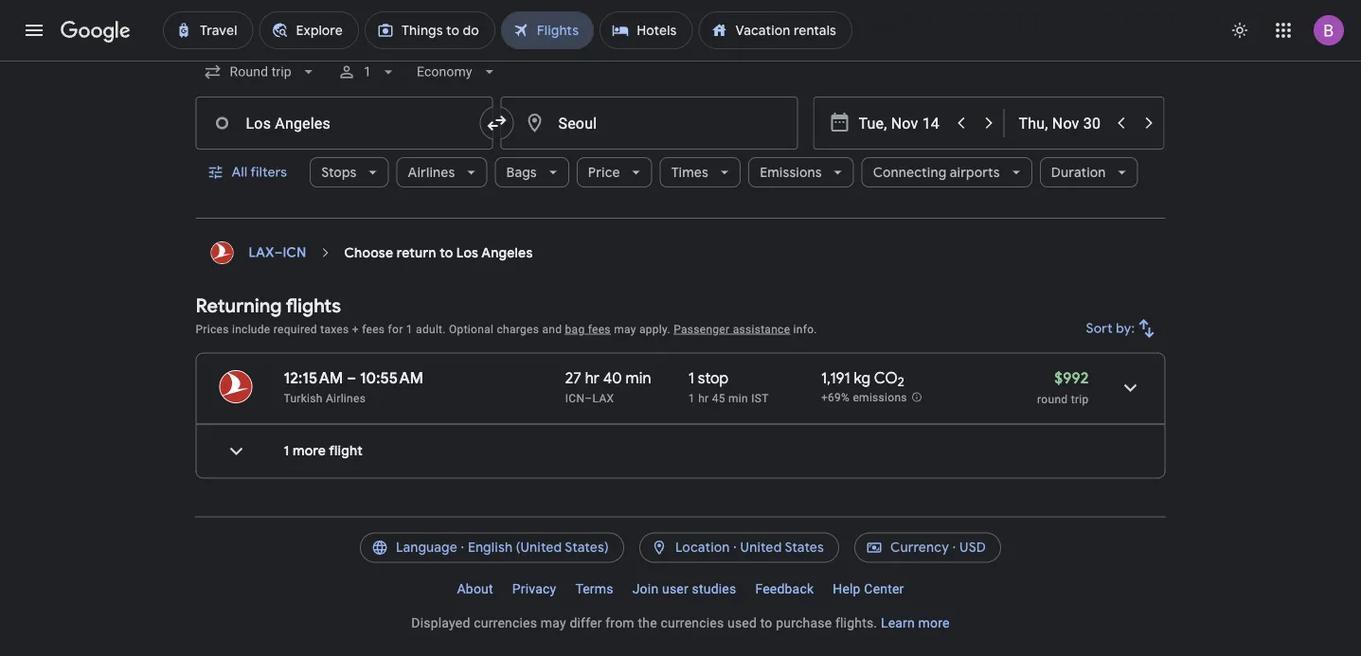 Task type: locate. For each thing, give the bounding box(es) containing it.
help center link
[[823, 575, 914, 605]]

usd
[[960, 540, 986, 557]]

leaves incheon international airport at 12:15 am on thursday, november 30 and arrives at los angeles international airport at 10:55 am on thursday, november 30. element
[[284, 369, 423, 388]]

connecting
[[873, 164, 947, 181]]

passenger assistance button
[[674, 323, 790, 336]]

1 vertical spatial to
[[760, 616, 772, 632]]

– down total duration 27 hr 40 min. element
[[585, 392, 592, 405]]

1,191 kg co 2
[[821, 369, 904, 391]]

to
[[440, 245, 453, 262], [760, 616, 772, 632]]

privacy
[[512, 582, 556, 598]]

assistance
[[733, 323, 790, 336]]

12:15 am – 10:55 am turkish airlines
[[284, 369, 423, 405]]

Departure time: 12:15 AM. text field
[[284, 369, 343, 388]]

1 button
[[329, 50, 405, 95]]

1 vertical spatial hr
[[698, 392, 709, 405]]

2 vertical spatial –
[[585, 392, 592, 405]]

– right the 12:15 am
[[347, 369, 356, 388]]

992 US dollars text field
[[1054, 369, 1089, 388]]

more left flight
[[293, 443, 326, 460]]

1 horizontal spatial currencies
[[661, 616, 724, 632]]

min inside 27 hr 40 min icn – lax
[[626, 369, 651, 388]]

return
[[397, 245, 436, 262]]

10:55 am
[[360, 369, 423, 388]]

0 horizontal spatial lax
[[249, 245, 274, 262]]

hr inside 1 stop 1 hr 45 min ist
[[698, 392, 709, 405]]

from
[[606, 616, 634, 632]]

los
[[456, 245, 478, 262]]

1 horizontal spatial hr
[[698, 392, 709, 405]]

1 horizontal spatial lax
[[592, 392, 614, 405]]

icn down '27'
[[565, 392, 585, 405]]

duration button
[[1040, 150, 1138, 196]]

turkish
[[284, 392, 323, 405]]

1 more flight
[[284, 443, 363, 460]]

hr left 45
[[698, 392, 709, 405]]

may left differ
[[541, 616, 566, 632]]

returning flights main content
[[196, 234, 1165, 494]]

0 vertical spatial airlines
[[408, 164, 455, 181]]

bag fees button
[[565, 323, 611, 336]]

angeles
[[481, 245, 533, 262]]

currency
[[890, 540, 949, 557]]

displayed currencies may differ from the currencies used to purchase flights. learn more
[[411, 616, 950, 632]]

min right 40
[[626, 369, 651, 388]]

taxes
[[320, 323, 349, 336]]

the
[[638, 616, 657, 632]]

1 vertical spatial min
[[728, 392, 748, 405]]

include
[[232, 323, 270, 336]]

lax down 40
[[592, 392, 614, 405]]

2 horizontal spatial –
[[585, 392, 592, 405]]

may left apply.
[[614, 323, 636, 336]]

2 fees from the left
[[588, 323, 611, 336]]

times button
[[660, 150, 741, 196]]

1 inside popup button
[[364, 64, 371, 80]]

emissions
[[760, 164, 822, 181]]

currencies
[[474, 616, 537, 632], [661, 616, 724, 632]]

fees right +
[[362, 323, 385, 336]]

price
[[588, 164, 620, 181]]

more right learn
[[918, 616, 950, 632]]

all filters button
[[196, 150, 302, 196]]

1 currencies from the left
[[474, 616, 537, 632]]

hr inside 27 hr 40 min icn – lax
[[585, 369, 599, 388]]

0 horizontal spatial min
[[626, 369, 651, 388]]

0 horizontal spatial more
[[293, 443, 326, 460]]

0 vertical spatial –
[[274, 245, 283, 262]]

0 horizontal spatial –
[[274, 245, 283, 262]]

airlines inside popup button
[[408, 164, 455, 181]]

required
[[274, 323, 317, 336]]

change appearance image
[[1217, 8, 1263, 53]]

times
[[671, 164, 709, 181]]

0 horizontal spatial fees
[[362, 323, 385, 336]]

connecting airports button
[[862, 150, 1032, 196]]

Return text field
[[1019, 98, 1106, 149]]

1 stop 1 hr 45 min ist
[[688, 369, 769, 405]]

1 vertical spatial –
[[347, 369, 356, 388]]

1 vertical spatial more
[[918, 616, 950, 632]]

1 horizontal spatial to
[[760, 616, 772, 632]]

0 horizontal spatial airlines
[[326, 392, 366, 405]]

0 vertical spatial icn
[[283, 245, 306, 262]]

for
[[388, 323, 403, 336]]

currencies down join user studies link
[[661, 616, 724, 632]]

1 for 1
[[364, 64, 371, 80]]

– up returning flights at the top of page
[[274, 245, 283, 262]]

1 vertical spatial airlines
[[326, 392, 366, 405]]

1 horizontal spatial icn
[[565, 392, 585, 405]]

0 horizontal spatial to
[[440, 245, 453, 262]]

user
[[662, 582, 688, 598]]

to left los
[[440, 245, 453, 262]]

0 vertical spatial to
[[440, 245, 453, 262]]

2
[[898, 375, 904, 391]]

– inside 12:15 am – 10:55 am turkish airlines
[[347, 369, 356, 388]]

flight details. leaves incheon international airport at 12:15 am on thursday, november 30 and arrives at los angeles international airport at 10:55 am on thursday, november 30. image
[[1108, 366, 1153, 411]]

–
[[274, 245, 283, 262], [347, 369, 356, 388], [585, 392, 592, 405]]

lax inside 27 hr 40 min icn – lax
[[592, 392, 614, 405]]

1 stop flight. element
[[688, 369, 729, 391]]

total duration 27 hr 40 min. element
[[565, 369, 688, 391]]

layover (1 of 1) is a 1 hr 45 min layover at istanbul airport in i̇stanbul. element
[[688, 391, 812, 406]]

1 vertical spatial icn
[[565, 392, 585, 405]]

1 vertical spatial may
[[541, 616, 566, 632]]

1 horizontal spatial airlines
[[408, 164, 455, 181]]

2 currencies from the left
[[661, 616, 724, 632]]

None text field
[[196, 97, 493, 150], [501, 97, 798, 150], [196, 97, 493, 150], [501, 97, 798, 150]]

0 vertical spatial may
[[614, 323, 636, 336]]

privacy link
[[503, 575, 566, 605]]

about link
[[448, 575, 503, 605]]

airlines down leaves incheon international airport at 12:15 am on thursday, november 30 and arrives at los angeles international airport at 10:55 am on thursday, november 30. 'element'
[[326, 392, 366, 405]]

1 horizontal spatial –
[[347, 369, 356, 388]]

0 horizontal spatial currencies
[[474, 616, 537, 632]]

united
[[740, 540, 782, 557]]

currencies down privacy link
[[474, 616, 537, 632]]

fees right bag
[[588, 323, 611, 336]]

0 horizontal spatial hr
[[585, 369, 599, 388]]

min right 45
[[728, 392, 748, 405]]

0 vertical spatial more
[[293, 443, 326, 460]]

0 vertical spatial min
[[626, 369, 651, 388]]

1 horizontal spatial may
[[614, 323, 636, 336]]

– inside 27 hr 40 min icn – lax
[[585, 392, 592, 405]]

connecting airports
[[873, 164, 1000, 181]]

help center
[[833, 582, 904, 598]]

may inside returning flights main content
[[614, 323, 636, 336]]

charges
[[497, 323, 539, 336]]

+69%
[[821, 392, 850, 405]]

fees
[[362, 323, 385, 336], [588, 323, 611, 336]]

to inside returning flights main content
[[440, 245, 453, 262]]

returning flights
[[196, 294, 341, 318]]

all
[[232, 164, 247, 181]]

airlines up "choose return to los angeles"
[[408, 164, 455, 181]]

lax – icn
[[249, 245, 306, 262]]

None field
[[196, 55, 326, 90], [409, 55, 506, 90], [196, 55, 326, 90], [409, 55, 506, 90]]

hr right '27'
[[585, 369, 599, 388]]

and
[[542, 323, 562, 336]]

None search field
[[196, 50, 1165, 219]]

filters
[[250, 164, 287, 181]]

terms link
[[566, 575, 623, 605]]

stops
[[321, 164, 357, 181]]

price button
[[577, 150, 652, 196]]

27 hr 40 min icn – lax
[[565, 369, 651, 405]]

1 horizontal spatial more
[[918, 616, 950, 632]]

1 horizontal spatial fees
[[588, 323, 611, 336]]

airlines
[[408, 164, 455, 181], [326, 392, 366, 405]]

1 vertical spatial lax
[[592, 392, 614, 405]]

1 for 1 stop 1 hr 45 min ist
[[688, 369, 694, 388]]

1 horizontal spatial min
[[728, 392, 748, 405]]

center
[[864, 582, 904, 598]]

choose return to los angeles
[[344, 245, 533, 262]]

0 vertical spatial lax
[[249, 245, 274, 262]]

to right used
[[760, 616, 772, 632]]

Departure text field
[[859, 98, 946, 149]]

lax up returning flights at the top of page
[[249, 245, 274, 262]]

0 vertical spatial hr
[[585, 369, 599, 388]]

1 for 1 more flight
[[284, 443, 289, 460]]

location
[[675, 540, 730, 557]]

icn up "flights"
[[283, 245, 306, 262]]



Task type: describe. For each thing, give the bounding box(es) containing it.
swap origin and destination. image
[[485, 112, 508, 135]]

min inside 1 stop 1 hr 45 min ist
[[728, 392, 748, 405]]

1,191
[[821, 369, 850, 388]]

+69% emissions
[[821, 392, 907, 405]]

– for 12:15 am
[[347, 369, 356, 388]]

feedback link
[[746, 575, 823, 605]]

stops button
[[310, 150, 389, 196]]

icn inside 27 hr 40 min icn – lax
[[565, 392, 585, 405]]

emissions
[[853, 392, 907, 405]]

flights.
[[835, 616, 877, 632]]

airports
[[950, 164, 1000, 181]]

learn
[[881, 616, 915, 632]]

english (united states)
[[468, 540, 609, 557]]

english
[[468, 540, 513, 557]]

terms
[[575, 582, 613, 598]]

Arrival time: 10:55 AM. text field
[[360, 369, 423, 388]]

bags button
[[495, 150, 569, 196]]

1 fees from the left
[[362, 323, 385, 336]]

more inside returning flights main content
[[293, 443, 326, 460]]

join user studies
[[632, 582, 736, 598]]

+
[[352, 323, 359, 336]]

0 horizontal spatial may
[[541, 616, 566, 632]]

bag
[[565, 323, 585, 336]]

– for lax
[[274, 245, 283, 262]]

by:
[[1116, 321, 1135, 338]]

feedback
[[755, 582, 814, 598]]

flight
[[329, 443, 363, 460]]

choose
[[344, 245, 393, 262]]

trip
[[1071, 393, 1089, 406]]

ist
[[751, 392, 769, 405]]

prices
[[196, 323, 229, 336]]

all filters
[[232, 164, 287, 181]]

1 more flight image
[[214, 429, 259, 475]]

0 horizontal spatial icn
[[283, 245, 306, 262]]

states)
[[565, 540, 609, 557]]

sort by: button
[[1079, 306, 1165, 352]]

co
[[874, 369, 898, 388]]

main menu image
[[23, 19, 45, 42]]

united states
[[740, 540, 824, 557]]

round
[[1037, 393, 1068, 406]]

none search field containing all filters
[[196, 50, 1165, 219]]

returning
[[196, 294, 282, 318]]

used
[[727, 616, 757, 632]]

27
[[565, 369, 581, 388]]

displayed
[[411, 616, 470, 632]]

sort
[[1086, 321, 1113, 338]]

help
[[833, 582, 861, 598]]

about
[[457, 582, 493, 598]]

optional
[[449, 323, 494, 336]]

airlines button
[[396, 150, 487, 196]]

prices include required taxes + fees for 1 adult. optional charges and bag fees may apply. passenger assistance
[[196, 323, 790, 336]]

apply.
[[639, 323, 670, 336]]

passenger
[[674, 323, 730, 336]]

learn more link
[[881, 616, 950, 632]]

emissions button
[[748, 150, 854, 196]]

40
[[603, 369, 622, 388]]

bags
[[506, 164, 537, 181]]

airlines inside 12:15 am – 10:55 am turkish airlines
[[326, 392, 366, 405]]

states
[[785, 540, 824, 557]]

studies
[[692, 582, 736, 598]]

duration
[[1051, 164, 1106, 181]]

join user studies link
[[623, 575, 746, 605]]

$992
[[1054, 369, 1089, 388]]

12:15 am
[[284, 369, 343, 388]]

stop
[[698, 369, 729, 388]]

kg
[[854, 369, 871, 388]]

$992 round trip
[[1037, 369, 1089, 406]]

(united
[[516, 540, 562, 557]]

purchase
[[776, 616, 832, 632]]

flights
[[286, 294, 341, 318]]

differ
[[570, 616, 602, 632]]

language
[[396, 540, 457, 557]]

join
[[632, 582, 659, 598]]

sort by:
[[1086, 321, 1135, 338]]



Task type: vqa. For each thing, say whether or not it's contained in the screenshot.
 parking
no



